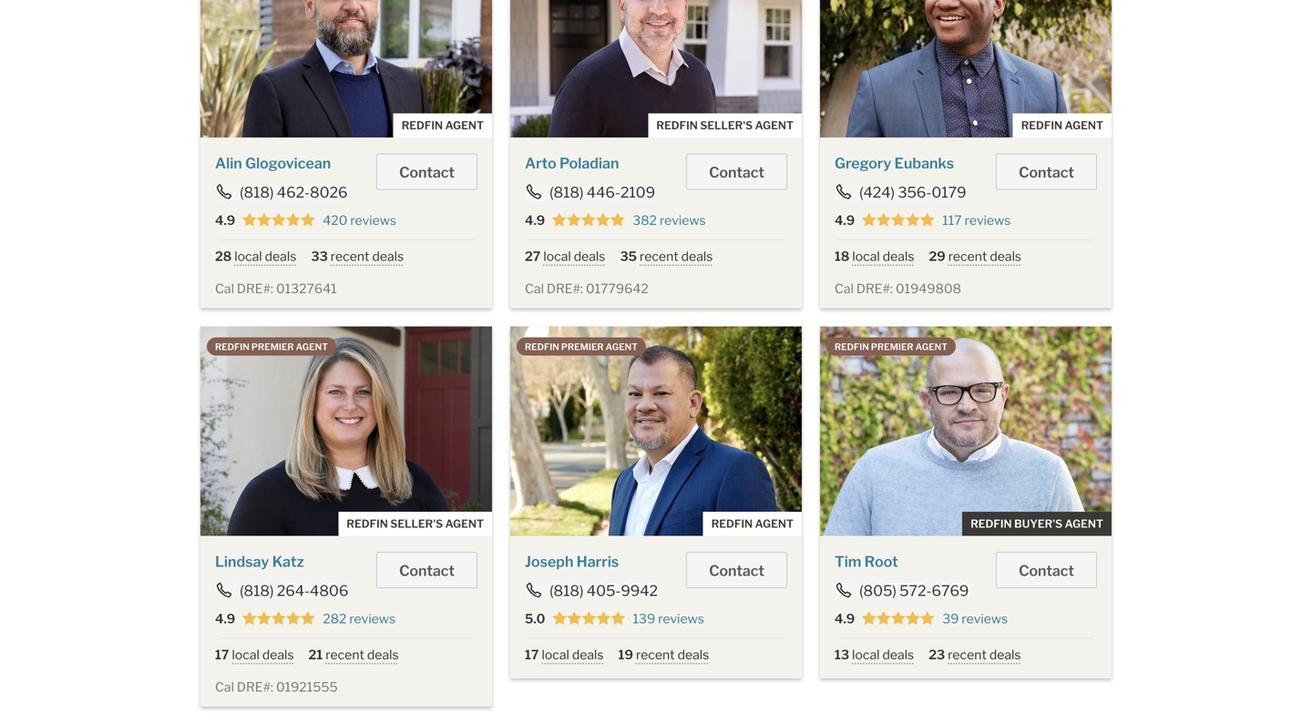 Task type: locate. For each thing, give the bounding box(es) containing it.
rating 4.9 out of 5 element down (818) 462-8026 button
[[243, 212, 316, 229]]

cal down 18
[[835, 281, 854, 297]]

seller's
[[700, 119, 753, 132], [390, 518, 443, 531]]

cal dre#: 01921555
[[215, 680, 338, 695]]

29 recent deals
[[929, 249, 1022, 264]]

39 reviews
[[943, 612, 1008, 627]]

282 reviews
[[323, 612, 396, 627]]

2 premier from the left
[[561, 342, 604, 353]]

2 redfin premier agent from the left
[[525, 342, 638, 353]]

4.9 up 27
[[525, 213, 545, 228]]

35 recent deals
[[620, 249, 713, 264]]

(818) down alin glogovicean link
[[240, 184, 274, 201]]

redfin premier agent down cal dre#: 01327641
[[215, 342, 328, 353]]

contact button up 282 reviews
[[377, 552, 478, 589]]

139
[[633, 612, 656, 627]]

cal down 28
[[215, 281, 234, 297]]

4.9 up the '13'
[[835, 612, 855, 627]]

(818) for (818) 405-9942
[[550, 583, 584, 600]]

reviews right the 117
[[965, 213, 1011, 228]]

photo of alin glogovicean image
[[201, 0, 492, 138]]

17 local deals for (818) 405-9942
[[525, 648, 604, 663]]

0 horizontal spatial 17
[[215, 648, 229, 663]]

poladian
[[560, 155, 619, 172]]

13
[[835, 648, 850, 663]]

redfin premier agent
[[215, 342, 328, 353], [525, 342, 638, 353], [835, 342, 948, 353]]

0 horizontal spatial redfin seller's agent
[[347, 518, 484, 531]]

4.9 for (818) 462-8026
[[215, 213, 235, 228]]

deals down 117 reviews
[[990, 249, 1022, 264]]

(818) 446-2109
[[550, 184, 655, 201]]

23 recent deals
[[929, 648, 1022, 663]]

local right 18
[[853, 249, 880, 264]]

0 horizontal spatial premier
[[252, 342, 294, 353]]

17 up cal dre#: 01921555
[[215, 648, 229, 663]]

arto
[[525, 155, 557, 172]]

4.9 for (818) 264-4806
[[215, 612, 235, 627]]

(818) down lindsay katz link
[[240, 583, 274, 600]]

(818) down arto poladian
[[550, 184, 584, 201]]

29
[[929, 249, 946, 264]]

reviews for 2109
[[660, 213, 706, 228]]

(818)
[[240, 184, 274, 201], [550, 184, 584, 201], [240, 583, 274, 600], [550, 583, 584, 600]]

117 reviews
[[943, 213, 1011, 228]]

reviews right 39
[[962, 612, 1008, 627]]

dre#: down 18 local deals
[[857, 281, 893, 297]]

premier for root
[[871, 342, 914, 353]]

282
[[323, 612, 347, 627]]

1 17 local deals from the left
[[215, 648, 294, 663]]

18 local deals
[[835, 249, 915, 264]]

cal for (424) 356-0179
[[835, 281, 854, 297]]

buyer's
[[1015, 518, 1063, 531]]

contact button for (424) 356-0179
[[996, 154, 1098, 190]]

rating 4.9 out of 5 element for 462-
[[243, 212, 316, 229]]

(818) for (818) 462-8026
[[240, 184, 274, 201]]

0 horizontal spatial redfin premier agent
[[215, 342, 328, 353]]

recent
[[331, 249, 370, 264], [640, 249, 679, 264], [949, 249, 988, 264], [326, 648, 365, 663], [636, 648, 675, 663], [948, 648, 987, 663]]

rating 4.9 out of 5 element down (424) 356-0179 button
[[863, 212, 936, 229]]

recent right '35'
[[640, 249, 679, 264]]

356-
[[898, 184, 932, 201]]

redfin
[[402, 119, 443, 132], [657, 119, 698, 132], [1022, 119, 1063, 132], [215, 342, 250, 353], [525, 342, 560, 353], [835, 342, 870, 353], [347, 518, 388, 531], [712, 518, 753, 531], [971, 518, 1012, 531]]

1 horizontal spatial premier
[[561, 342, 604, 353]]

local right 27
[[544, 249, 571, 264]]

redfin agent for (818) 462-8026
[[402, 119, 484, 132]]

2 17 local deals from the left
[[525, 648, 604, 663]]

lindsay katz link
[[215, 553, 304, 571]]

1 vertical spatial seller's
[[390, 518, 443, 531]]

01949808
[[896, 281, 962, 297]]

reviews right 420
[[350, 213, 397, 228]]

deals down 282 reviews
[[367, 648, 399, 663]]

1 redfin premier agent from the left
[[215, 342, 328, 353]]

rating 4.9 out of 5 element for 572-
[[863, 611, 936, 628]]

2 17 from the left
[[525, 648, 539, 663]]

photo of joseph harris image
[[511, 327, 802, 536]]

contact for (818) 462-8026
[[399, 164, 455, 181]]

recent for (818) 462-8026
[[331, 249, 370, 264]]

deals
[[265, 249, 297, 264], [372, 249, 404, 264], [574, 249, 606, 264], [682, 249, 713, 264], [883, 249, 915, 264], [990, 249, 1022, 264], [262, 648, 294, 663], [367, 648, 399, 663], [572, 648, 604, 663], [678, 648, 709, 663], [883, 648, 915, 663], [990, 648, 1022, 663]]

redfin premier agent down the cal dre#: 01779642
[[525, 342, 638, 353]]

17 for (818) 405-9942
[[525, 648, 539, 663]]

deals up cal dre#: 01921555
[[262, 648, 294, 663]]

4.9 up 18
[[835, 213, 855, 228]]

3 premier from the left
[[871, 342, 914, 353]]

gregory eubanks link
[[835, 155, 955, 172]]

local right the '13'
[[852, 648, 880, 663]]

deals down 39 reviews
[[990, 648, 1022, 663]]

deals left "23" on the right bottom
[[883, 648, 915, 663]]

0 horizontal spatial 17 local deals
[[215, 648, 294, 663]]

4.9 up 28
[[215, 213, 235, 228]]

contact button up 382 reviews
[[687, 154, 788, 190]]

(818) down joseph harris
[[550, 583, 584, 600]]

contact button down "buyer's"
[[996, 552, 1098, 589]]

premier
[[252, 342, 294, 353], [561, 342, 604, 353], [871, 342, 914, 353]]

rating 4.9 out of 5 element for 446-
[[553, 212, 626, 229]]

recent right 29
[[949, 249, 988, 264]]

recent right "23" on the right bottom
[[948, 648, 987, 663]]

premier down cal dre#: 01327641
[[252, 342, 294, 353]]

joseph harris
[[525, 553, 619, 571]]

2 horizontal spatial redfin premier agent
[[835, 342, 948, 353]]

cal down 27
[[525, 281, 544, 297]]

405-
[[587, 583, 621, 600]]

cal for (818) 462-8026
[[215, 281, 234, 297]]

1 horizontal spatial redfin seller's agent
[[657, 119, 794, 132]]

local right 28
[[235, 249, 262, 264]]

dre#: left 01921555
[[237, 680, 273, 695]]

premier down cal dre#: 01949808
[[871, 342, 914, 353]]

39
[[943, 612, 959, 627]]

contact for (818) 405-9942
[[709, 562, 765, 580]]

dre#:
[[237, 281, 273, 297], [547, 281, 583, 297], [857, 281, 893, 297], [237, 680, 273, 695]]

reviews for 9942
[[658, 612, 705, 627]]

contact
[[399, 164, 455, 181], [709, 164, 765, 181], [1019, 164, 1075, 181], [399, 562, 455, 580], [709, 562, 765, 580], [1019, 562, 1075, 580]]

cal left 01921555
[[215, 680, 234, 695]]

reviews right 139
[[658, 612, 705, 627]]

4.9 for (805) 572-6769
[[835, 612, 855, 627]]

dre#: down 28 local deals
[[237, 281, 273, 297]]

cal for (818) 446-2109
[[525, 281, 544, 297]]

4.9 down lindsay in the left of the page
[[215, 612, 235, 627]]

cal dre#: 01949808
[[835, 281, 962, 297]]

recent right the 21
[[326, 648, 365, 663]]

rating 4.9 out of 5 element down (818) 264-4806 button
[[243, 611, 316, 628]]

contact button
[[377, 154, 478, 190], [687, 154, 788, 190], [996, 154, 1098, 190], [377, 552, 478, 589], [687, 552, 788, 589], [996, 552, 1098, 589]]

recent right '33'
[[331, 249, 370, 264]]

17
[[215, 648, 229, 663], [525, 648, 539, 663]]

(424) 356-0179 button
[[835, 184, 968, 201]]

(818) 405-9942
[[550, 583, 658, 600]]

reviews for 8026
[[350, 213, 397, 228]]

recent for (818) 264-4806
[[326, 648, 365, 663]]

katz
[[272, 553, 304, 571]]

redfin premier agent for katz
[[215, 342, 328, 353]]

recent for (424) 356-0179
[[949, 249, 988, 264]]

recent for (805) 572-6769
[[948, 648, 987, 663]]

contact for (818) 264-4806
[[399, 562, 455, 580]]

rating 4.9 out of 5 element down (805) 572-6769 button at bottom
[[863, 611, 936, 628]]

17 local deals up cal dre#: 01921555
[[215, 648, 294, 663]]

deals down 139 reviews
[[678, 648, 709, 663]]

root
[[865, 553, 899, 571]]

deals up cal dre#: 01949808
[[883, 249, 915, 264]]

17 local deals down rating 5.0 out of 5 "element"
[[525, 648, 604, 663]]

2 horizontal spatial premier
[[871, 342, 914, 353]]

local up cal dre#: 01921555
[[232, 648, 260, 663]]

dre#: down 27 local deals
[[547, 281, 583, 297]]

contact for (424) 356-0179
[[1019, 164, 1075, 181]]

1 vertical spatial redfin seller's agent
[[347, 518, 484, 531]]

(818) 264-4806
[[240, 583, 349, 600]]

premier down the cal dre#: 01779642
[[561, 342, 604, 353]]

2 horizontal spatial redfin agent
[[1022, 119, 1104, 132]]

rating 4.9 out of 5 element down (818) 446-2109 button
[[553, 212, 626, 229]]

lindsay
[[215, 553, 269, 571]]

33
[[311, 249, 328, 264]]

3 redfin premier agent from the left
[[835, 342, 948, 353]]

1 horizontal spatial redfin premier agent
[[525, 342, 638, 353]]

1 premier from the left
[[252, 342, 294, 353]]

local down 5.0
[[542, 648, 570, 663]]

dre#: for (818) 264-4806
[[237, 680, 273, 695]]

redfin seller's agent
[[657, 119, 794, 132], [347, 518, 484, 531]]

1 horizontal spatial 17 local deals
[[525, 648, 604, 663]]

17 local deals for (818) 264-4806
[[215, 648, 294, 663]]

reviews right 382
[[660, 213, 706, 228]]

contact button up 117 reviews
[[996, 154, 1098, 190]]

redfin premier agent down cal dre#: 01949808
[[835, 342, 948, 353]]

1 17 from the left
[[215, 648, 229, 663]]

(818) 446-2109 button
[[525, 184, 656, 201]]

17 for (818) 264-4806
[[215, 648, 229, 663]]

0 horizontal spatial seller's
[[390, 518, 443, 531]]

reviews for 4806
[[349, 612, 396, 627]]

382 reviews
[[633, 213, 706, 228]]

reviews right 282
[[349, 612, 396, 627]]

420 reviews
[[323, 213, 397, 228]]

0 vertical spatial seller's
[[700, 119, 753, 132]]

contact button up 420 reviews
[[377, 154, 478, 190]]

photo of gregory eubanks image
[[820, 0, 1112, 138]]

local for (805) 572-6769
[[852, 648, 880, 663]]

1 horizontal spatial 17
[[525, 648, 539, 663]]

13 local deals
[[835, 648, 915, 663]]

(424)
[[860, 184, 895, 201]]

01779642
[[586, 281, 649, 297]]

rating 4.9 out of 5 element
[[243, 212, 316, 229], [553, 212, 626, 229], [863, 212, 936, 229], [243, 611, 316, 628], [863, 611, 936, 628]]

alin glogovicean
[[215, 155, 331, 172]]

reviews
[[350, 213, 397, 228], [660, 213, 706, 228], [965, 213, 1011, 228], [349, 612, 396, 627], [658, 612, 705, 627], [962, 612, 1008, 627]]

dre#: for (818) 446-2109
[[547, 281, 583, 297]]

photo of lindsay katz image
[[201, 327, 492, 536]]

local
[[235, 249, 262, 264], [544, 249, 571, 264], [853, 249, 880, 264], [232, 648, 260, 663], [542, 648, 570, 663], [852, 648, 880, 663]]

(424) 356-0179
[[860, 184, 967, 201]]

0 horizontal spatial redfin agent
[[402, 119, 484, 132]]

recent right 19
[[636, 648, 675, 663]]

contact button up 139 reviews
[[687, 552, 788, 589]]

dre#: for (818) 462-8026
[[237, 281, 273, 297]]

0179
[[932, 184, 967, 201]]

eubanks
[[895, 155, 955, 172]]

redfin agent
[[402, 119, 484, 132], [1022, 119, 1104, 132], [712, 518, 794, 531]]

contact button for (805) 572-6769
[[996, 552, 1098, 589]]

deals down 420 reviews
[[372, 249, 404, 264]]

local for (818) 462-8026
[[235, 249, 262, 264]]

17 local deals
[[215, 648, 294, 663], [525, 648, 604, 663]]

17 down 5.0
[[525, 648, 539, 663]]



Task type: vqa. For each thing, say whether or not it's contained in the screenshot.


Task type: describe. For each thing, give the bounding box(es) containing it.
tim root link
[[835, 553, 899, 571]]

33 recent deals
[[311, 249, 404, 264]]

premier for katz
[[252, 342, 294, 353]]

(805)
[[860, 583, 897, 600]]

deals down rating 5.0 out of 5 "element"
[[572, 648, 604, 663]]

(818) for (818) 446-2109
[[550, 184, 584, 201]]

reviews for 6769
[[962, 612, 1008, 627]]

9942
[[621, 583, 658, 600]]

gregory eubanks
[[835, 155, 955, 172]]

27 local deals
[[525, 249, 606, 264]]

lindsay katz
[[215, 553, 304, 571]]

(805) 572-6769
[[860, 583, 969, 600]]

local for (818) 446-2109
[[544, 249, 571, 264]]

(818) 462-8026 button
[[215, 184, 349, 201]]

35
[[620, 249, 637, 264]]

alin
[[215, 155, 242, 172]]

01327641
[[276, 281, 337, 297]]

8026
[[310, 184, 348, 201]]

139 reviews
[[633, 612, 705, 627]]

28
[[215, 249, 232, 264]]

(805) 572-6769 button
[[835, 583, 970, 600]]

recent for (818) 405-9942
[[636, 648, 675, 663]]

0 vertical spatial redfin seller's agent
[[657, 119, 794, 132]]

alin glogovicean link
[[215, 155, 331, 172]]

local for (424) 356-0179
[[853, 249, 880, 264]]

5.0
[[525, 612, 546, 627]]

deals up the cal dre#: 01779642
[[574, 249, 606, 264]]

redfin premier agent for harris
[[525, 342, 638, 353]]

contact button for (818) 462-8026
[[377, 154, 478, 190]]

264-
[[277, 583, 310, 600]]

6769
[[932, 583, 969, 600]]

117
[[943, 213, 962, 228]]

redfin buyer's agent
[[971, 518, 1104, 531]]

dre#: for (424) 356-0179
[[857, 281, 893, 297]]

4.9 for (424) 356-0179
[[835, 213, 855, 228]]

tim root
[[835, 553, 899, 571]]

reviews for 0179
[[965, 213, 1011, 228]]

1 horizontal spatial redfin agent
[[712, 518, 794, 531]]

23
[[929, 648, 946, 663]]

rating 5.0 out of 5 element
[[553, 611, 626, 628]]

(818) 264-4806 button
[[215, 583, 349, 600]]

01921555
[[276, 680, 338, 695]]

446-
[[587, 184, 621, 201]]

cal for (818) 264-4806
[[215, 680, 234, 695]]

tim
[[835, 553, 862, 571]]

(818) for (818) 264-4806
[[240, 583, 274, 600]]

19 recent deals
[[619, 648, 709, 663]]

contact for (818) 446-2109
[[709, 164, 765, 181]]

joseph harris link
[[525, 553, 619, 571]]

arto poladian link
[[525, 155, 619, 172]]

contact button for (818) 264-4806
[[377, 552, 478, 589]]

2109
[[621, 184, 655, 201]]

cal dre#: 01327641
[[215, 281, 337, 297]]

photo of arto poladian image
[[511, 0, 802, 138]]

gregory
[[835, 155, 892, 172]]

deals down 382 reviews
[[682, 249, 713, 264]]

(818) 405-9942 button
[[525, 583, 659, 600]]

joseph
[[525, 553, 574, 571]]

redfin premier agent for root
[[835, 342, 948, 353]]

(818) 462-8026
[[240, 184, 348, 201]]

1 horizontal spatial seller's
[[700, 119, 753, 132]]

27
[[525, 249, 541, 264]]

rating 4.9 out of 5 element for 264-
[[243, 611, 316, 628]]

rating 4.9 out of 5 element for 356-
[[863, 212, 936, 229]]

contact button for (818) 405-9942
[[687, 552, 788, 589]]

arto poladian
[[525, 155, 619, 172]]

28 local deals
[[215, 249, 297, 264]]

4806
[[310, 583, 349, 600]]

redfin agent for (424) 356-0179
[[1022, 119, 1104, 132]]

462-
[[277, 184, 310, 201]]

premier for harris
[[561, 342, 604, 353]]

glogovicean
[[245, 155, 331, 172]]

19
[[619, 648, 633, 663]]

382
[[633, 213, 657, 228]]

local for (818) 264-4806
[[232, 648, 260, 663]]

photo of tim root image
[[820, 327, 1112, 536]]

recent for (818) 446-2109
[[640, 249, 679, 264]]

420
[[323, 213, 348, 228]]

contact button for (818) 446-2109
[[687, 154, 788, 190]]

18
[[835, 249, 850, 264]]

21 recent deals
[[309, 648, 399, 663]]

21
[[309, 648, 323, 663]]

harris
[[577, 553, 619, 571]]

deals up cal dre#: 01327641
[[265, 249, 297, 264]]

contact for (805) 572-6769
[[1019, 562, 1075, 580]]

local for (818) 405-9942
[[542, 648, 570, 663]]

572-
[[900, 583, 932, 600]]

cal dre#: 01779642
[[525, 281, 649, 297]]

4.9 for (818) 446-2109
[[525, 213, 545, 228]]



